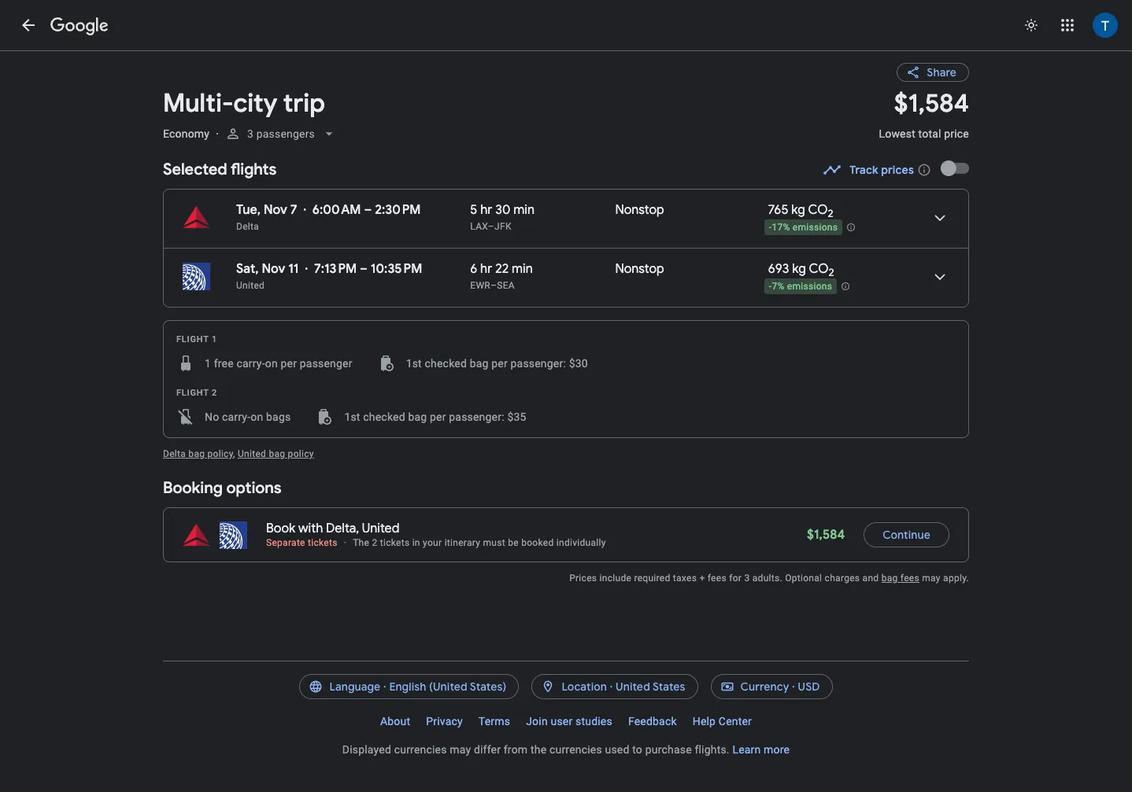 Task type: locate. For each thing, give the bounding box(es) containing it.
7%
[[772, 281, 785, 292]]

2 nonstop from the top
[[615, 261, 664, 277]]

22
[[495, 261, 509, 277]]

2 flight from the top
[[176, 388, 209, 398]]

delta for delta bag policy , united bag policy
[[163, 449, 186, 460]]

price
[[944, 128, 969, 140]]

0 vertical spatial delta
[[236, 221, 259, 232]]

book with delta, united
[[266, 521, 400, 537]]

co inside 765 kg co 2
[[808, 202, 828, 218]]

1 vertical spatial may
[[450, 744, 471, 757]]

per down first checked bag costs 30 us dollars per passenger element
[[430, 411, 446, 424]]

currencies
[[394, 744, 447, 757], [550, 744, 602, 757]]

nov left 11
[[262, 261, 285, 277]]

5
[[470, 202, 477, 218]]

hr
[[480, 202, 492, 218], [480, 261, 492, 277]]

0 horizontal spatial currencies
[[394, 744, 447, 757]]

emissions down 765 kg co 2
[[793, 222, 838, 233]]

the
[[353, 538, 369, 549]]

1 vertical spatial on
[[251, 411, 263, 424]]

min for 5 hr 30 min
[[513, 202, 535, 218]]

flight on tuesday, november 7. leaves los angeles international airport at 6:00 am on tuesday, november 7 and arrives at john f. kennedy international airport at 2:30 pm on tuesday, november 7. element
[[236, 202, 421, 218]]

1 vertical spatial kg
[[792, 261, 806, 277]]

purchase
[[645, 744, 692, 757]]

1 tickets from the left
[[308, 538, 338, 549]]

0 vertical spatial on
[[265, 357, 278, 370]]

bag
[[470, 357, 489, 370], [408, 411, 427, 424], [188, 449, 205, 460], [269, 449, 285, 460], [882, 573, 898, 584]]

multi-city trip
[[163, 87, 325, 120]]

$1,584 inside $1,584 lowest total price
[[894, 87, 969, 120]]

0 horizontal spatial policy
[[207, 449, 233, 460]]

693 kg co 2
[[768, 261, 834, 280]]

– inside 5 hr 30 min lax – jfk
[[488, 221, 494, 232]]

carry- right the free
[[237, 357, 265, 370]]

7
[[290, 202, 297, 218]]

0 horizontal spatial $1,584
[[807, 528, 845, 543]]

1 vertical spatial nonstop
[[615, 261, 664, 277]]

list
[[164, 190, 968, 307]]

none text field containing $1,584
[[879, 87, 969, 154]]

0 horizontal spatial 3
[[247, 128, 254, 140]]

hr right '5'
[[480, 202, 492, 218]]

min right 22
[[512, 261, 533, 277]]

currencies down privacy link
[[394, 744, 447, 757]]

765 kg co 2
[[768, 202, 833, 221]]

share
[[927, 65, 957, 80]]

0 vertical spatial kg
[[791, 202, 805, 218]]

1st for 1st checked bag per passenger: $30
[[406, 357, 422, 370]]

in
[[412, 538, 420, 549]]

passenger: left $30
[[511, 357, 566, 370]]

1 horizontal spatial 1st
[[406, 357, 422, 370]]

delta down tue,
[[236, 221, 259, 232]]

None text field
[[879, 87, 969, 154]]

1 horizontal spatial passenger:
[[511, 357, 566, 370]]

total
[[918, 128, 941, 140]]

0 horizontal spatial 1st
[[344, 411, 360, 424]]

on left bags
[[251, 411, 263, 424]]

$30
[[569, 357, 588, 370]]

1 vertical spatial co
[[809, 261, 829, 277]]

1 vertical spatial min
[[512, 261, 533, 277]]

kg inside 693 kg co 2
[[792, 261, 806, 277]]

min inside 5 hr 30 min lax – jfk
[[513, 202, 535, 218]]

1 vertical spatial 3
[[744, 573, 750, 584]]

0 horizontal spatial per
[[281, 357, 297, 370]]

1 fees from the left
[[708, 573, 727, 584]]

on
[[265, 357, 278, 370], [251, 411, 263, 424]]

3 right for
[[744, 573, 750, 584]]

with
[[298, 521, 323, 537]]

total duration 5 hr 30 min. element
[[470, 202, 615, 220]]

co inside 693 kg co 2
[[809, 261, 829, 277]]

hr inside 5 hr 30 min lax – jfk
[[480, 202, 492, 218]]

lowest
[[879, 128, 916, 140]]

3 passengers
[[247, 128, 315, 140]]

help center
[[693, 716, 752, 728]]

1 horizontal spatial checked
[[425, 357, 467, 370]]

1 horizontal spatial per
[[430, 411, 446, 424]]

kg
[[791, 202, 805, 218], [792, 261, 806, 277]]

0 vertical spatial $1,584
[[894, 87, 969, 120]]

1 horizontal spatial policy
[[288, 449, 314, 460]]

1
[[212, 335, 217, 345], [205, 357, 211, 370]]

1 horizontal spatial tickets
[[380, 538, 410, 549]]

- down 693
[[769, 281, 772, 292]]

on right the free
[[265, 357, 278, 370]]

may left differ
[[450, 744, 471, 757]]

Arrival time: 10:35 PM. text field
[[371, 261, 422, 277]]

0 vertical spatial hr
[[480, 202, 492, 218]]

1 horizontal spatial may
[[922, 573, 941, 584]]

2 nonstop flight. element from the top
[[615, 261, 664, 280]]

per
[[281, 357, 297, 370], [492, 357, 508, 370], [430, 411, 446, 424]]

fees right +
[[708, 573, 727, 584]]

1st down "passenger"
[[344, 411, 360, 424]]

policy down bags
[[288, 449, 314, 460]]

united up the
[[362, 521, 400, 537]]

1 nonstop from the top
[[615, 202, 664, 218]]

0 horizontal spatial delta
[[163, 449, 186, 460]]

0 vertical spatial nonstop
[[615, 202, 664, 218]]

taxes
[[673, 573, 697, 584]]

booking options
[[163, 479, 281, 498]]

1 vertical spatial hr
[[480, 261, 492, 277]]

lax
[[470, 221, 488, 232]]

1 vertical spatial delta
[[163, 449, 186, 460]]

change appearance image
[[1013, 6, 1050, 44]]

policy up the booking options
[[207, 449, 233, 460]]

1 vertical spatial nonstop flight. element
[[615, 261, 664, 280]]

hr inside 6 hr 22 min ewr – sea
[[480, 261, 492, 277]]

delta for delta
[[236, 221, 259, 232]]

3 inside popup button
[[247, 128, 254, 140]]

tickets
[[308, 538, 338, 549], [380, 538, 410, 549]]

0 vertical spatial checked
[[425, 357, 467, 370]]

used
[[605, 744, 630, 757]]

1 horizontal spatial fees
[[901, 573, 920, 584]]

1 vertical spatial -
[[769, 281, 772, 292]]

help center link
[[685, 709, 760, 735]]

$1,584 up charges
[[807, 528, 845, 543]]

1 horizontal spatial $1,584
[[894, 87, 969, 120]]

flight up flight 2
[[176, 335, 209, 345]]

min inside 6 hr 22 min ewr – sea
[[512, 261, 533, 277]]

emissions down 693 kg co 2
[[787, 281, 832, 292]]

multi-
[[163, 87, 233, 120]]

delta
[[236, 221, 259, 232], [163, 449, 186, 460]]

Departure time: 6:00 AM. text field
[[312, 202, 361, 218]]

-17% emissions
[[769, 222, 838, 233]]

from
[[504, 744, 528, 757]]

0 vertical spatial co
[[808, 202, 828, 218]]

1584 us dollars element
[[894, 87, 969, 120]]

2 fees from the left
[[901, 573, 920, 584]]

fees right and
[[901, 573, 920, 584]]

0 vertical spatial 3
[[247, 128, 254, 140]]

united down sat,
[[236, 280, 265, 291]]

-7% emissions
[[769, 281, 832, 292]]

1 hr from the top
[[480, 202, 492, 218]]

0 vertical spatial passenger:
[[511, 357, 566, 370]]

1st inside first checked bag costs 30 us dollars per passenger element
[[406, 357, 422, 370]]

include
[[600, 573, 632, 584]]

2 currencies from the left
[[550, 744, 602, 757]]

nonstop flight. element
[[615, 202, 664, 220], [615, 261, 664, 280]]

2 horizontal spatial per
[[492, 357, 508, 370]]

nonstop
[[615, 202, 664, 218], [615, 261, 664, 277]]

passenger: left $35
[[449, 411, 504, 424]]

co
[[808, 202, 828, 218], [809, 261, 829, 277]]

1st inside first checked bag costs 35 us dollars per passenger element
[[344, 411, 360, 424]]

co up -7% emissions in the right of the page
[[809, 261, 829, 277]]

2
[[828, 207, 833, 221], [829, 266, 834, 280], [212, 388, 217, 398], [372, 538, 377, 549]]

1 up the free
[[212, 335, 217, 345]]

1st checked bag per passenger: $35
[[344, 411, 526, 424]]

0 vertical spatial -
[[769, 222, 772, 233]]

0 horizontal spatial fees
[[708, 573, 727, 584]]

2 policy from the left
[[288, 449, 314, 460]]

min
[[513, 202, 535, 218], [512, 261, 533, 277]]

0 horizontal spatial tickets
[[308, 538, 338, 549]]

 image
[[216, 128, 219, 140]]

1st
[[406, 357, 422, 370], [344, 411, 360, 424]]

0 horizontal spatial passenger:
[[449, 411, 504, 424]]

1 flight from the top
[[176, 335, 209, 345]]

693
[[768, 261, 789, 277]]

united inside list
[[236, 280, 265, 291]]

no
[[205, 411, 219, 424]]

0 vertical spatial nonstop flight. element
[[615, 202, 664, 220]]

0 horizontal spatial checked
[[363, 411, 405, 424]]

flight up no
[[176, 388, 209, 398]]

1 nonstop flight. element from the top
[[615, 202, 664, 220]]

min right 30
[[513, 202, 535, 218]]

learn more link
[[733, 744, 790, 757]]

– inside 6 hr 22 min ewr – sea
[[491, 280, 497, 291]]

Arrival time: 2:30 PM. text field
[[375, 202, 421, 218]]

0 vertical spatial flight
[[176, 335, 209, 345]]

6:00 am – 2:30 pm
[[312, 202, 421, 218]]

co for 693 kg co
[[809, 261, 829, 277]]

0 vertical spatial min
[[513, 202, 535, 218]]

3 passengers button
[[219, 115, 343, 153]]

1 - from the top
[[769, 222, 772, 233]]

economy
[[163, 128, 210, 140]]

track
[[850, 163, 878, 177]]

go back image
[[19, 16, 38, 35]]

passenger
[[300, 357, 352, 370]]

10:35 pm
[[371, 261, 422, 277]]

tickets down book with delta, united
[[308, 538, 338, 549]]

main content
[[163, 50, 969, 585]]

kg inside 765 kg co 2
[[791, 202, 805, 218]]

3 down city
[[247, 128, 254, 140]]

passenger:
[[511, 357, 566, 370], [449, 411, 504, 424]]

passenger: inside first checked bag costs 30 us dollars per passenger element
[[511, 357, 566, 370]]

kg up -17% emissions
[[791, 202, 805, 218]]

delta,
[[326, 521, 359, 537]]

per left "passenger"
[[281, 357, 297, 370]]

1 vertical spatial emissions
[[787, 281, 832, 292]]

delta up booking
[[163, 449, 186, 460]]

1 currencies from the left
[[394, 744, 447, 757]]

1 vertical spatial checked
[[363, 411, 405, 424]]

17%
[[772, 222, 790, 233]]

checked for 1st checked bag per passenger: $35
[[363, 411, 405, 424]]

2 up -7% emissions in the right of the page
[[829, 266, 834, 280]]

2 - from the top
[[769, 281, 772, 292]]

–
[[364, 202, 372, 218], [488, 221, 494, 232], [360, 261, 368, 277], [491, 280, 497, 291]]

passenger: for $30
[[511, 357, 566, 370]]

co up -17% emissions
[[808, 202, 828, 218]]

0 horizontal spatial may
[[450, 744, 471, 757]]

2 up no
[[212, 388, 217, 398]]

kg up -7% emissions in the right of the page
[[792, 261, 806, 277]]

main content containing multi-city trip
[[163, 50, 969, 585]]

feedback link
[[620, 709, 685, 735]]

$35
[[507, 411, 526, 424]]

$1,584 up total
[[894, 87, 969, 120]]

may left apply.
[[922, 573, 941, 584]]

flight
[[176, 335, 209, 345], [176, 388, 209, 398]]

nov left 7
[[264, 202, 287, 218]]

prices include required taxes + fees for 3 adults. optional charges and bag fees may apply.
[[569, 573, 969, 584]]

-
[[769, 222, 772, 233], [769, 281, 772, 292]]

1 vertical spatial $1,584
[[807, 528, 845, 543]]

1 left the free
[[205, 357, 211, 370]]

1 vertical spatial flight
[[176, 388, 209, 398]]

2:30 pm
[[375, 202, 421, 218]]

1 horizontal spatial on
[[265, 357, 278, 370]]

0 vertical spatial emissions
[[793, 222, 838, 233]]

first checked bag costs 30 us dollars per passenger element
[[378, 354, 588, 373]]

states)
[[470, 680, 507, 694]]

2 hr from the top
[[480, 261, 492, 277]]

united
[[236, 280, 265, 291], [238, 449, 266, 460], [362, 521, 400, 537], [616, 680, 650, 694]]

per up $35
[[492, 357, 508, 370]]

1 vertical spatial passenger:
[[449, 411, 504, 424]]

carry- right no
[[222, 411, 251, 424]]

0 vertical spatial nov
[[264, 202, 287, 218]]

prices
[[881, 163, 914, 177]]

english (united states)
[[389, 680, 507, 694]]

- down 765
[[769, 222, 772, 233]]

passenger: inside first checked bag costs 35 us dollars per passenger element
[[449, 411, 504, 424]]

bags
[[266, 411, 291, 424]]

0 vertical spatial may
[[922, 573, 941, 584]]

list containing tue, nov 7
[[164, 190, 968, 307]]

emissions
[[793, 222, 838, 233], [787, 281, 832, 292]]

2 up -17% emissions
[[828, 207, 833, 221]]

carry-
[[237, 357, 265, 370], [222, 411, 251, 424]]

tickets left in
[[380, 538, 410, 549]]

1 vertical spatial nov
[[262, 261, 285, 277]]

selected
[[163, 160, 227, 180]]

1 vertical spatial 1st
[[344, 411, 360, 424]]

1 horizontal spatial delta
[[236, 221, 259, 232]]

and
[[863, 573, 879, 584]]

flight on saturday, november 11. leaves newark liberty international airport at 7:13 pm on saturday, november 11 and arrives at seattle-tacoma international airport at 10:35 pm on saturday, november 11. element
[[236, 261, 422, 277]]

the
[[531, 744, 547, 757]]

checked inside first checked bag costs 35 us dollars per passenger element
[[363, 411, 405, 424]]

1st up first checked bag costs 35 us dollars per passenger element
[[406, 357, 422, 370]]

passenger: for $35
[[449, 411, 504, 424]]

currencies down join user studies link
[[550, 744, 602, 757]]

flights.
[[695, 744, 730, 757]]

flight details. flight on tuesday, november 7. leaves los angeles international airport at 6:00 am on tuesday, november 7 and arrives at john f. kennedy international airport at 2:30 pm on tuesday, november 7. image
[[921, 199, 959, 237]]

0 vertical spatial carry-
[[237, 357, 265, 370]]

checked inside first checked bag costs 30 us dollars per passenger element
[[425, 357, 467, 370]]

0 vertical spatial 1st
[[406, 357, 422, 370]]

1 horizontal spatial currencies
[[550, 744, 602, 757]]

hr right 6
[[480, 261, 492, 277]]

be
[[508, 538, 519, 549]]



Task type: describe. For each thing, give the bounding box(es) containing it.
1 vertical spatial carry-
[[222, 411, 251, 424]]

to
[[632, 744, 642, 757]]

- for 765 kg co
[[769, 222, 772, 233]]

0 horizontal spatial on
[[251, 411, 263, 424]]

6
[[470, 261, 477, 277]]

tue, nov 7
[[236, 202, 297, 218]]

+
[[699, 573, 705, 584]]

sat, nov 11
[[236, 261, 299, 277]]

studies
[[576, 716, 612, 728]]

separate
[[266, 538, 305, 549]]

flight for flight 2
[[176, 388, 209, 398]]

united right ,
[[238, 449, 266, 460]]

per for 1st checked bag per passenger: $35
[[430, 411, 446, 424]]

bag inside first checked bag costs 30 us dollars per passenger element
[[470, 357, 489, 370]]

delta bag policy , united bag policy
[[163, 449, 314, 460]]

1584 US dollars text field
[[807, 528, 845, 543]]

1st checked bag per passenger: $30
[[406, 357, 588, 370]]

your
[[423, 538, 442, 549]]

loading results progress bar
[[0, 50, 1132, 54]]

share button
[[897, 63, 969, 82]]

required
[[634, 573, 670, 584]]

$1,584 for $1,584 lowest total price
[[894, 87, 969, 120]]

options
[[226, 479, 281, 498]]

nonstop flight. element for 5 hr 30 min
[[615, 202, 664, 220]]

hr for 6
[[480, 261, 492, 277]]

delta bag policy link
[[163, 449, 233, 460]]

adults.
[[752, 573, 783, 584]]

join user studies link
[[518, 709, 620, 735]]

none text field inside main content
[[879, 87, 969, 154]]

7:13 pm
[[314, 261, 357, 277]]

2 inside 765 kg co 2
[[828, 207, 833, 221]]

$1,584 lowest total price
[[879, 87, 969, 140]]

learn
[[733, 744, 761, 757]]

must
[[483, 538, 505, 549]]

differ
[[474, 744, 501, 757]]

1 free carry-on per passenger
[[205, 357, 352, 370]]

1 policy from the left
[[207, 449, 233, 460]]

2 tickets from the left
[[380, 538, 410, 549]]

location
[[562, 680, 607, 694]]

flights
[[231, 160, 277, 180]]

optional
[[785, 573, 822, 584]]

2 inside 693 kg co 2
[[829, 266, 834, 280]]

ewr
[[470, 280, 491, 291]]

,
[[233, 449, 235, 460]]

passengers
[[256, 128, 315, 140]]

itinerary
[[445, 538, 480, 549]]

1 vertical spatial 1
[[205, 357, 211, 370]]

nonstop for 5 hr 30 min
[[615, 202, 664, 218]]

per for 1st checked bag per passenger: $30
[[492, 357, 508, 370]]

continue button
[[864, 516, 950, 554]]

prices
[[569, 573, 597, 584]]

hr for 5
[[480, 202, 492, 218]]

continue
[[883, 528, 931, 542]]

$1,584 for $1,584
[[807, 528, 845, 543]]

terms
[[479, 716, 510, 728]]

flight 1
[[176, 335, 217, 345]]

displayed currencies may differ from the currencies used to purchase flights. learn more
[[342, 744, 790, 757]]

selected flights
[[163, 160, 277, 180]]

user
[[551, 716, 573, 728]]

6 hr 22 min ewr – sea
[[470, 261, 533, 291]]

checked for 1st checked bag per passenger: $30
[[425, 357, 467, 370]]

nonstop for 6 hr 22 min
[[615, 261, 664, 277]]

terms link
[[471, 709, 518, 735]]

may inside main content
[[922, 573, 941, 584]]

Multi-city trip text field
[[163, 87, 860, 120]]

bag inside first checked bag costs 35 us dollars per passenger element
[[408, 411, 427, 424]]

about link
[[372, 709, 418, 735]]

co for 765 kg co
[[808, 202, 828, 218]]

1 horizontal spatial 3
[[744, 573, 750, 584]]

booking
[[163, 479, 223, 498]]

flight details. flight on saturday, november 11. leaves newark liberty international airport at 7:13 pm on saturday, november 11 and arrives at seattle-tacoma international airport at 10:35 pm on saturday, november 11. image
[[921, 258, 959, 296]]

2 right the
[[372, 538, 377, 549]]

nov for sat,
[[262, 261, 285, 277]]

kg for 765
[[791, 202, 805, 218]]

more
[[764, 744, 790, 757]]

apply.
[[943, 573, 969, 584]]

learn more about tracked prices image
[[917, 163, 931, 177]]

help
[[693, 716, 716, 728]]

booked
[[521, 538, 554, 549]]

separate tickets
[[266, 538, 338, 549]]

free
[[214, 357, 234, 370]]

united bag policy link
[[238, 449, 314, 460]]

flight for flight 1
[[176, 335, 209, 345]]

usd
[[798, 680, 820, 694]]

center
[[719, 716, 752, 728]]

privacy
[[426, 716, 463, 728]]

about
[[380, 716, 410, 728]]

first checked bag costs 35 us dollars per passenger element
[[316, 408, 526, 427]]

privacy link
[[418, 709, 471, 735]]

individually
[[556, 538, 606, 549]]

city
[[233, 87, 277, 120]]

flight 2
[[176, 388, 217, 398]]

7:13 pm – 10:35 pm
[[314, 261, 422, 277]]

(united
[[429, 680, 468, 694]]

displayed
[[342, 744, 391, 757]]

nov for tue,
[[264, 202, 287, 218]]

nonstop flight. element for 6 hr 22 min
[[615, 261, 664, 280]]

track prices
[[850, 163, 914, 177]]

kg for 693
[[792, 261, 806, 277]]

feedback
[[628, 716, 677, 728]]

emissions for 765 kg co
[[793, 222, 838, 233]]

total duration 6 hr 22 min. element
[[470, 261, 615, 280]]

Departure time: 7:13 PM. text field
[[314, 261, 357, 277]]

jfk
[[494, 221, 512, 232]]

- for 693 kg co
[[769, 281, 772, 292]]

book
[[266, 521, 295, 537]]

6:00 am
[[312, 202, 361, 218]]

sea
[[497, 280, 515, 291]]

join user studies
[[526, 716, 612, 728]]

1st for 1st checked bag per passenger: $35
[[344, 411, 360, 424]]

states
[[653, 680, 685, 694]]

emissions for 693 kg co
[[787, 281, 832, 292]]

min for 6 hr 22 min
[[512, 261, 533, 277]]

765
[[768, 202, 789, 218]]

united left states
[[616, 680, 650, 694]]

0 vertical spatial 1
[[212, 335, 217, 345]]



Task type: vqa. For each thing, say whether or not it's contained in the screenshot.
GeoBasis-
no



